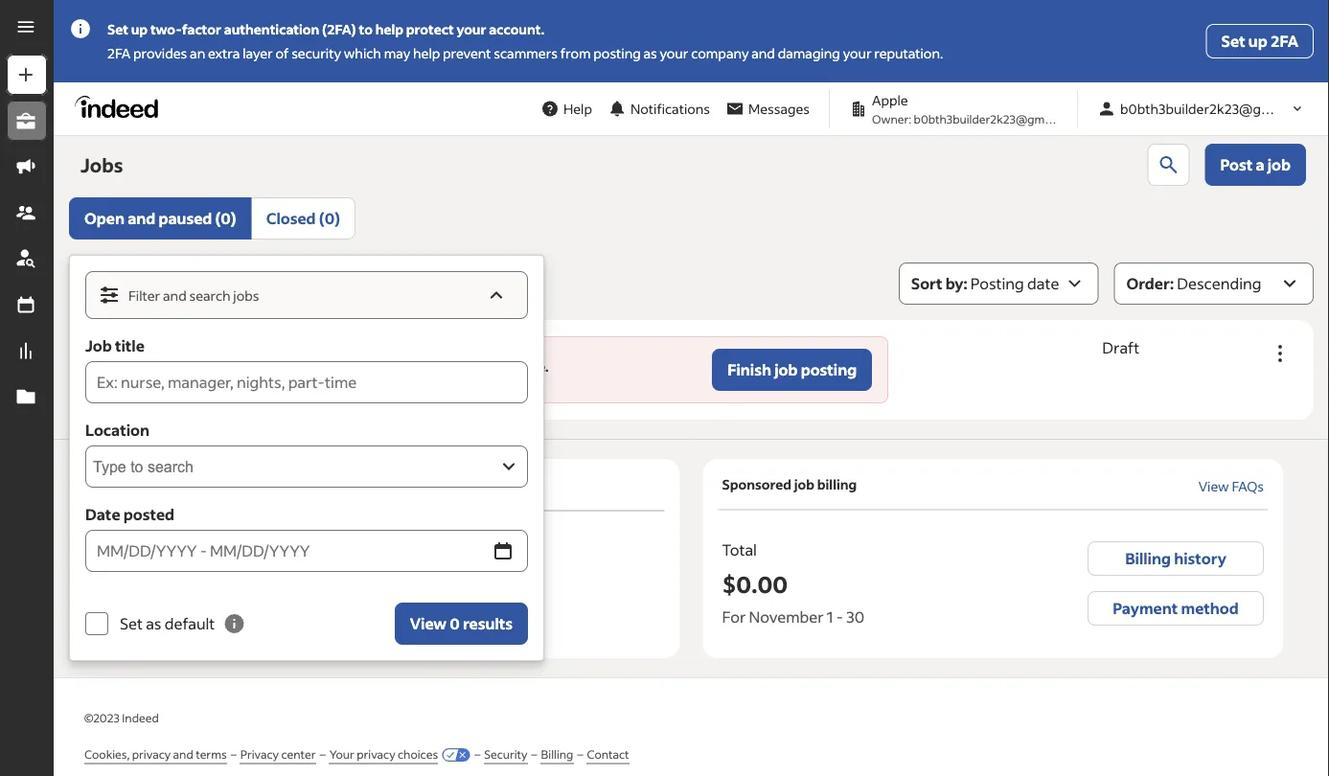 Task type: vqa. For each thing, say whether or not it's contained in the screenshot.
Descending option
no



Task type: locate. For each thing, give the bounding box(es) containing it.
posting right finish on the right of page
[[801, 360, 857, 380]]

history
[[1174, 549, 1227, 568]]

help
[[375, 21, 403, 38], [413, 45, 440, 62]]

– right billing link
[[577, 747, 583, 762]]

job inside button
[[775, 360, 798, 380]]

filter
[[128, 287, 160, 304]]

1 vertical spatial view
[[410, 614, 447, 633]]

privacy for choices
[[357, 747, 395, 762]]

posted
[[123, 505, 174, 524]]

more info image
[[223, 612, 246, 635]]

apple
[[872, 92, 908, 109]]

Job title text field
[[85, 361, 528, 403]]

0 horizontal spatial your
[[457, 21, 486, 38]]

and right filter
[[163, 287, 187, 304]]

open and paused (0)
[[84, 208, 236, 228]]

privacy down indeed
[[132, 747, 171, 762]]

terms
[[196, 747, 227, 762]]

0 horizontal spatial messages
[[123, 476, 185, 493]]

view
[[1199, 478, 1229, 495], [410, 614, 447, 633]]

0 vertical spatial to
[[359, 21, 373, 38]]

up inside set up two-factor authentication (2fa) to help protect your account. 2fa provides an extra layer of security which may help prevent scammers from posting as your company and damaging your reputation.
[[131, 21, 148, 38]]

choices
[[398, 747, 438, 762]]

choose a date image
[[492, 540, 515, 563]]

messages up posted
[[123, 476, 185, 493]]

as up "notifications" dropdown button
[[644, 45, 657, 62]]

0 vertical spatial billing
[[1125, 549, 1171, 568]]

2 horizontal spatial posting
[[801, 360, 857, 380]]

– left the security
[[475, 747, 480, 762]]

– left billing link
[[531, 747, 537, 762]]

posting inside button
[[801, 360, 857, 380]]

messages for messages
[[748, 100, 810, 117]]

1 horizontal spatial billing
[[1125, 549, 1171, 568]]

finish
[[728, 360, 771, 380]]

as
[[644, 45, 657, 62], [146, 614, 161, 633]]

view faqs link
[[1199, 478, 1264, 495]]

help down the protect
[[413, 45, 440, 62]]

1 horizontal spatial as
[[644, 45, 657, 62]]

set
[[107, 21, 128, 38], [1222, 31, 1246, 51], [120, 614, 143, 633]]

1 horizontal spatial 2fa
[[1271, 31, 1299, 51]]

owner:
[[872, 111, 912, 126]]

your right center
[[329, 747, 354, 762]]

None checkbox
[[85, 612, 108, 635]]

(0)
[[215, 208, 236, 228], [319, 208, 340, 228], [188, 476, 207, 493]]

sponsored job billing
[[722, 475, 857, 493]]

up for two-
[[131, 21, 148, 38]]

closed
[[266, 208, 316, 228]]

to
[[359, 21, 373, 38], [400, 624, 412, 639]]

privacy for and
[[132, 747, 171, 762]]

privacy
[[132, 747, 171, 762], [357, 747, 395, 762]]

1 horizontal spatial up
[[1249, 31, 1268, 51]]

1 horizontal spatial b0bth3builder2k23@gmail.com
[[1120, 100, 1317, 117]]

and for welder and fabricator 110 n brand blvd, glendale, ca 91203
[[165, 338, 189, 355]]

2 privacy from the left
[[357, 747, 395, 762]]

and inside set up two-factor authentication (2fa) to help protect your account. 2fa provides an extra layer of security which may help prevent scammers from posting as your company and damaging your reputation.
[[752, 45, 775, 62]]

set left default
[[120, 614, 143, 633]]

messages (0)
[[123, 476, 207, 493]]

1 horizontal spatial posting
[[594, 45, 641, 62]]

b0bth3builder2k23@gmail.com inside dropdown button
[[1120, 100, 1317, 117]]

prevent
[[443, 45, 491, 62]]

0 horizontal spatial to
[[359, 21, 373, 38]]

0 horizontal spatial billing
[[541, 747, 573, 762]]

and
[[752, 45, 775, 62], [128, 208, 156, 228], [163, 287, 187, 304], [165, 338, 189, 355], [173, 747, 193, 762]]

posting for finish job posting
[[801, 360, 857, 380]]

set inside set up two-factor authentication (2fa) to help protect your account. 2fa provides an extra layer of security which may help prevent scammers from posting as your company and damaging your reputation.
[[107, 21, 128, 38]]

billing history
[[1125, 549, 1227, 568]]

your up prevent
[[457, 21, 486, 38]]

2 horizontal spatial (0)
[[319, 208, 340, 228]]

1 vertical spatial messages
[[123, 476, 185, 493]]

your right damaging in the top right of the page
[[843, 45, 872, 62]]

messages
[[748, 100, 810, 117], [123, 476, 185, 493]]

your left the company
[[660, 45, 688, 62]]

billing
[[1125, 549, 1171, 568], [541, 747, 573, 762]]

to inside set up two-factor authentication (2fa) to help protect your account. 2fa provides an extra layer of security which may help prevent scammers from posting as your company and damaging your reputation.
[[359, 21, 373, 38]]

your privacy choices link
[[329, 746, 438, 764]]

company
[[691, 45, 749, 62]]

1 vertical spatial to
[[400, 624, 412, 639]]

1 horizontal spatial privacy
[[357, 747, 395, 762]]

0 horizontal spatial as
[[146, 614, 161, 633]]

–
[[231, 747, 236, 762], [320, 747, 326, 762], [475, 747, 480, 762], [531, 747, 537, 762], [577, 747, 583, 762]]

collapse advanced search image
[[485, 284, 508, 307]]

0 horizontal spatial view
[[410, 614, 447, 633]]

two-
[[150, 21, 182, 38]]

job
[[1268, 155, 1291, 174], [386, 358, 406, 375], [775, 360, 798, 380], [794, 475, 815, 493]]

1 privacy from the left
[[132, 747, 171, 762]]

your inside finish job posting 'group'
[[352, 358, 383, 375]]

notifications
[[631, 100, 710, 117]]

cookies, privacy and terms – privacy center –
[[84, 747, 326, 762]]

0 vertical spatial your
[[352, 358, 383, 375]]

0 horizontal spatial privacy
[[132, 747, 171, 762]]

0 vertical spatial as
[[644, 45, 657, 62]]

91203
[[197, 378, 234, 395]]

your
[[457, 21, 486, 38], [660, 45, 688, 62], [843, 45, 872, 62]]

0 vertical spatial help
[[375, 21, 403, 38]]

set up "b0bth3builder2k23@gmail.com" dropdown button
[[1222, 31, 1246, 51]]

posting inside set up two-factor authentication (2fa) to help protect your account. 2fa provides an extra layer of security which may help prevent scammers from posting as your company and damaging your reputation.
[[594, 45, 641, 62]]

filter and search jobs
[[128, 287, 259, 304]]

1 vertical spatial your
[[329, 747, 354, 762]]

4 – from the left
[[531, 747, 537, 762]]

your down filter and search jobs element
[[352, 358, 383, 375]]

welder
[[116, 338, 162, 355]]

of
[[276, 45, 289, 62]]

filter and search jobs element
[[86, 272, 527, 318]]

1 horizontal spatial help
[[413, 45, 440, 62]]

cookies,
[[84, 747, 130, 762]]

is
[[460, 358, 471, 375]]

contact
[[587, 747, 629, 762]]

set up 2fa
[[1222, 31, 1299, 51]]

brand
[[151, 358, 189, 375]]

1 horizontal spatial view
[[1199, 478, 1229, 495]]

posting right from
[[594, 45, 641, 62]]

b0bth3builder2k23@gmail.com
[[1120, 100, 1317, 117], [914, 111, 1082, 126]]

from
[[560, 45, 591, 62]]

0 vertical spatial view
[[1199, 478, 1229, 495]]

messages for messages (0)
[[123, 476, 185, 493]]

welder and fabricator link
[[116, 338, 259, 355]]

post a job link
[[1205, 144, 1306, 186]]

and right open
[[128, 208, 156, 228]]

b0bth3builder2k23@gmail.com inside apple owner: b0bth3builder2k23@gmail.com
[[914, 111, 1082, 126]]

and up brand
[[165, 338, 189, 355]]

job left billing
[[794, 475, 815, 493]]

0 horizontal spatial 2fa
[[107, 45, 131, 62]]

view left 0
[[410, 614, 447, 633]]

job title
[[85, 336, 145, 356]]

layer
[[243, 45, 273, 62]]

up up "b0bth3builder2k23@gmail.com" dropdown button
[[1249, 31, 1268, 51]]

and right the company
[[752, 45, 775, 62]]

0 horizontal spatial (0)
[[188, 476, 207, 493]]

1 horizontal spatial your
[[660, 45, 688, 62]]

job for finish job posting
[[775, 360, 798, 380]]

protect
[[406, 21, 454, 38]]

2 – from the left
[[320, 747, 326, 762]]

posting
[[594, 45, 641, 62], [409, 358, 458, 375], [801, 360, 857, 380]]

messages down damaging in the top right of the page
[[748, 100, 810, 117]]

an
[[190, 45, 205, 62]]

– right center
[[320, 747, 326, 762]]

0 horizontal spatial posting
[[409, 358, 458, 375]]

ca
[[176, 378, 194, 395]]

help up may
[[375, 21, 403, 38]]

billing history link
[[1088, 542, 1264, 576]]

and inside welder and fabricator 110 n brand blvd, glendale, ca 91203
[[165, 338, 189, 355]]

search candidates image
[[1157, 153, 1180, 176]]

extra
[[208, 45, 240, 62]]

to up which
[[359, 21, 373, 38]]

job left is
[[386, 358, 406, 375]]

1 horizontal spatial messages
[[748, 100, 810, 117]]

posting for your job posting is incomplete.
[[409, 358, 458, 375]]

0
[[450, 614, 460, 633]]

view inside button
[[410, 614, 447, 633]]

menu bar
[[0, 54, 54, 776]]

0 horizontal spatial b0bth3builder2k23@gmail.com
[[914, 111, 1082, 126]]

to left "review!" in the left of the page
[[400, 624, 412, 639]]

messages
[[345, 624, 398, 639]]

view for view faqs
[[1199, 478, 1229, 495]]

billing left contact
[[541, 747, 573, 762]]

0 horizontal spatial up
[[131, 21, 148, 38]]

110
[[116, 358, 136, 375]]

review!
[[414, 624, 452, 639]]

by:
[[946, 274, 968, 293]]

as inside set up two-factor authentication (2fa) to help protect your account. 2fa provides an extra layer of security which may help prevent scammers from posting as your company and damaging your reputation.
[[644, 45, 657, 62]]

account.
[[489, 21, 544, 38]]

0 horizontal spatial help
[[375, 21, 403, 38]]

up left two-
[[131, 21, 148, 38]]

as left default
[[146, 614, 161, 633]]

– right terms
[[231, 747, 236, 762]]

billing inside billing history 'link'
[[1125, 549, 1171, 568]]

view for view 0 results
[[410, 614, 447, 633]]

billing up payment
[[1125, 549, 1171, 568]]

job right finish on the right of page
[[775, 360, 798, 380]]

notifications button
[[600, 88, 718, 130]]

indeed
[[122, 710, 159, 725]]

set up two-factor authentication (2fa) to help protect your account. 2fa provides an extra layer of security which may help prevent scammers from posting as your company and damaging your reputation.
[[107, 21, 943, 62]]

set as default
[[120, 614, 215, 633]]

view left faqs
[[1199, 478, 1229, 495]]

set left two-
[[107, 21, 128, 38]]

posting left is
[[409, 358, 458, 375]]

-
[[836, 607, 843, 627]]

0 vertical spatial messages
[[748, 100, 810, 117]]

order:
[[1126, 274, 1174, 293]]

privacy left choices
[[357, 747, 395, 762]]



Task type: describe. For each thing, give the bounding box(es) containing it.
security
[[484, 747, 528, 762]]

total
[[722, 540, 757, 560]]

1 vertical spatial billing
[[541, 747, 573, 762]]

job for your job posting is incomplete.
[[386, 358, 406, 375]]

set up 2fa link
[[1206, 24, 1314, 58]]

posting
[[971, 274, 1024, 293]]

payment method
[[1113, 599, 1239, 618]]

job for sponsored job billing
[[794, 475, 815, 493]]

may
[[384, 45, 410, 62]]

set for set as default
[[120, 614, 143, 633]]

default
[[165, 614, 215, 633]]

apple owner: b0bth3builder2k23@gmail.com element
[[841, 90, 1082, 127]]

which
[[344, 45, 381, 62]]

1 vertical spatial as
[[146, 614, 161, 633]]

Date posted field
[[85, 530, 486, 572]]

and for open and paused (0)
[[128, 208, 156, 228]]

privacy center link
[[240, 746, 316, 764]]

©2023
[[84, 710, 120, 725]]

payment method link
[[1088, 591, 1264, 626]]

glendale,
[[116, 378, 173, 395]]

center
[[281, 747, 316, 762]]

no
[[327, 624, 343, 639]]

factor
[[182, 21, 221, 38]]

2 horizontal spatial your
[[843, 45, 872, 62]]

Select job checkbox
[[85, 360, 104, 380]]

set for set up two-factor authentication (2fa) to help protect your account. 2fa provides an extra layer of security which may help prevent scammers from posting as your company and damaging your reputation.
[[107, 21, 128, 38]]

2fa inside set up 2fa link
[[1271, 31, 1299, 51]]

1 horizontal spatial (0)
[[215, 208, 236, 228]]

incomplete.
[[473, 358, 549, 375]]

your job posting is incomplete.
[[352, 358, 549, 375]]

expand image
[[497, 455, 520, 478]]

post a job
[[1221, 155, 1291, 174]]

1 – from the left
[[231, 747, 236, 762]]

jobs
[[81, 152, 123, 177]]

results
[[463, 614, 513, 633]]

cookies, privacy and terms link
[[84, 746, 227, 764]]

closed (0)
[[266, 208, 340, 228]]

no messages to review!
[[327, 624, 452, 639]]

3 – from the left
[[475, 747, 480, 762]]

Location field
[[93, 453, 490, 480]]

job right a
[[1268, 155, 1291, 174]]

your for your job posting is incomplete.
[[352, 358, 383, 375]]

1 horizontal spatial to
[[400, 624, 412, 639]]

date posted
[[85, 505, 174, 524]]

provides
[[133, 45, 187, 62]]

total $0.00 for november 1 - 30
[[722, 540, 865, 627]]

order: descending
[[1126, 274, 1262, 293]]

your for your privacy choices
[[329, 747, 354, 762]]

post
[[1221, 155, 1253, 174]]

paused
[[159, 208, 212, 228]]

method
[[1181, 599, 1239, 618]]

contact link
[[587, 746, 629, 764]]

privacy
[[240, 747, 279, 762]]

©2023 indeed
[[84, 710, 159, 725]]

damaging
[[778, 45, 840, 62]]

and for filter and search jobs
[[163, 287, 187, 304]]

for
[[722, 607, 746, 627]]

welder and fabricator 110 n brand blvd, glendale, ca 91203
[[116, 338, 259, 395]]

b0bth3builder2k23@gmail.com button
[[1090, 91, 1317, 127]]

help
[[563, 100, 592, 117]]

payment
[[1113, 599, 1178, 618]]

date
[[1027, 274, 1059, 293]]

view 0 results button
[[395, 603, 528, 645]]

up for 2fa
[[1249, 31, 1268, 51]]

job title and location element
[[116, 336, 281, 397]]

reputation.
[[874, 45, 943, 62]]

finish job posting
[[728, 360, 857, 380]]

help button
[[533, 91, 600, 127]]

security
[[292, 45, 341, 62]]

finish job posting group
[[298, 336, 889, 403]]

title
[[115, 336, 145, 356]]

scammers
[[494, 45, 558, 62]]

(2fa)
[[322, 21, 356, 38]]

security link
[[484, 746, 528, 764]]

november
[[749, 607, 824, 627]]

billing
[[817, 475, 857, 493]]

2fa inside set up two-factor authentication (2fa) to help protect your account. 2fa provides an extra layer of security which may help prevent scammers from posting as your company and damaging your reputation.
[[107, 45, 131, 62]]

$0.00
[[722, 569, 788, 599]]

(0) for messages (0)
[[188, 476, 207, 493]]

your privacy choices
[[329, 747, 438, 762]]

sort by: posting date
[[911, 274, 1059, 293]]

set for set up 2fa
[[1222, 31, 1246, 51]]

indeed home image
[[75, 95, 167, 118]]

billing link
[[541, 746, 573, 764]]

sort
[[911, 274, 943, 293]]

search
[[189, 287, 231, 304]]

authentication
[[224, 21, 319, 38]]

30
[[846, 607, 865, 627]]

a
[[1256, 155, 1265, 174]]

fabricator
[[192, 338, 259, 355]]

finish job posting button
[[712, 349, 872, 391]]

1 vertical spatial help
[[413, 45, 440, 62]]

jobs
[[233, 287, 259, 304]]

date
[[85, 505, 120, 524]]

draft
[[1102, 338, 1140, 357]]

5 – from the left
[[577, 747, 583, 762]]

apple owner: b0bth3builder2k23@gmail.com
[[872, 92, 1082, 126]]

blvd,
[[191, 358, 222, 375]]

faqs
[[1232, 478, 1264, 495]]

view faqs
[[1199, 478, 1264, 495]]

(0) for closed (0)
[[319, 208, 340, 228]]

and left terms
[[173, 747, 193, 762]]

n
[[138, 358, 148, 375]]



